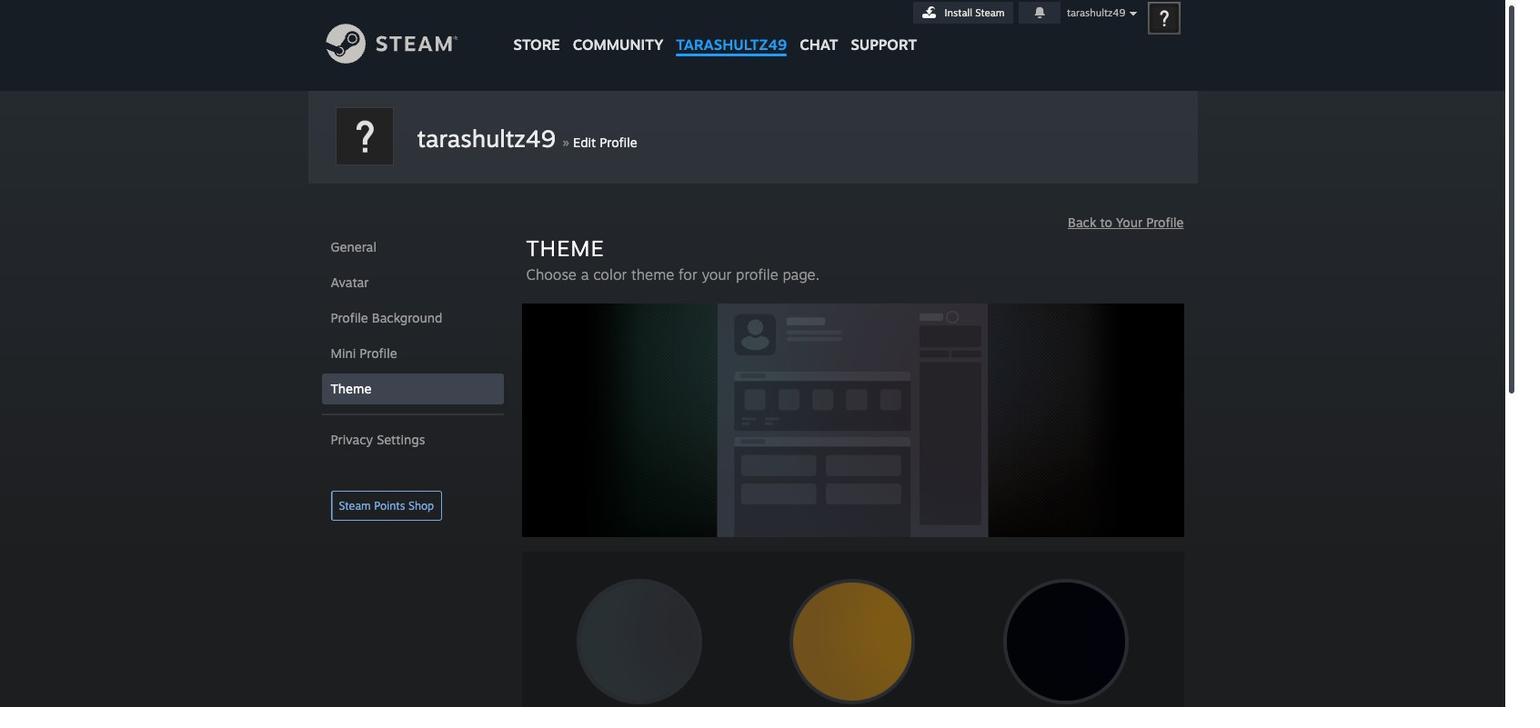Task type: describe. For each thing, give the bounding box(es) containing it.
theme link
[[322, 374, 504, 405]]

background
[[372, 310, 442, 326]]

choose
[[526, 266, 577, 284]]

a
[[581, 266, 589, 284]]

2 horizontal spatial tarashultz49
[[1067, 6, 1126, 19]]

profile
[[736, 266, 779, 284]]

to
[[1100, 215, 1113, 230]]

back
[[1068, 215, 1097, 230]]

install steam link
[[913, 2, 1013, 24]]

theme for theme choose a color theme for your profile page.
[[526, 235, 605, 262]]

points
[[374, 499, 405, 513]]

general link
[[322, 232, 504, 263]]

back to your profile
[[1068, 215, 1184, 230]]

chat
[[800, 35, 838, 54]]

chat link
[[794, 0, 845, 58]]

profile right mini
[[360, 346, 397, 361]]

1 horizontal spatial tarashultz49 link
[[670, 0, 794, 62]]

1 vertical spatial steam
[[339, 499, 371, 513]]

support
[[851, 35, 917, 54]]

privacy settings link
[[322, 425, 504, 456]]

color
[[593, 266, 627, 284]]

back to your profile link
[[1068, 215, 1184, 230]]

avatar
[[331, 275, 369, 290]]

edit
[[573, 135, 596, 150]]

your
[[702, 266, 732, 284]]

shop
[[408, 499, 434, 513]]

1 horizontal spatial steam
[[976, 6, 1005, 19]]

edit profile link
[[573, 135, 637, 150]]

install
[[945, 6, 973, 19]]



Task type: locate. For each thing, give the bounding box(es) containing it.
theme choose a color theme for your profile page.
[[526, 235, 820, 284]]

tarashultz49 link left »
[[417, 124, 556, 153]]

tarashultz49 » edit profile
[[417, 124, 637, 153]]

settings
[[377, 432, 425, 448]]

profile background link
[[322, 303, 504, 334]]

0 vertical spatial steam
[[976, 6, 1005, 19]]

1 vertical spatial theme
[[331, 381, 372, 397]]

tarashultz49 link left chat
[[670, 0, 794, 62]]

0 horizontal spatial theme
[[331, 381, 372, 397]]

steam
[[976, 6, 1005, 19], [339, 499, 371, 513]]

install steam
[[945, 6, 1005, 19]]

store link
[[507, 0, 567, 62]]

profile right edit
[[600, 135, 637, 150]]

0 vertical spatial tarashultz49
[[1067, 6, 1126, 19]]

profile inside tarashultz49 » edit profile
[[600, 135, 637, 150]]

community link
[[567, 0, 670, 62]]

privacy settings
[[331, 432, 425, 448]]

community
[[573, 35, 664, 54]]

theme down mini
[[331, 381, 372, 397]]

0 vertical spatial tarashultz49 link
[[670, 0, 794, 62]]

theme up choose
[[526, 235, 605, 262]]

steam right install
[[976, 6, 1005, 19]]

support link
[[845, 0, 924, 58]]

profile right your
[[1147, 215, 1184, 230]]

tarashultz49
[[1067, 6, 1126, 19], [676, 35, 787, 54], [417, 124, 556, 153]]

steam left points
[[339, 499, 371, 513]]

steam points shop
[[339, 499, 434, 513]]

theme for theme
[[331, 381, 372, 397]]

1 vertical spatial tarashultz49 link
[[417, 124, 556, 153]]

mini profile
[[331, 346, 397, 361]]

your
[[1116, 215, 1143, 230]]

privacy
[[331, 432, 373, 448]]

store
[[514, 35, 560, 54]]

1 horizontal spatial tarashultz49
[[676, 35, 787, 54]]

page.
[[783, 266, 820, 284]]

steam points shop link
[[331, 491, 442, 521]]

1 vertical spatial tarashultz49
[[676, 35, 787, 54]]

0 horizontal spatial steam
[[339, 499, 371, 513]]

1 horizontal spatial theme
[[526, 235, 605, 262]]

avatar link
[[322, 267, 504, 298]]

theme inside theme choose a color theme for your profile page.
[[526, 235, 605, 262]]

0 horizontal spatial tarashultz49
[[417, 124, 556, 153]]

for
[[679, 266, 698, 284]]

theme
[[631, 266, 674, 284]]

tarashultz49 link
[[670, 0, 794, 62], [417, 124, 556, 153]]

theme
[[526, 235, 605, 262], [331, 381, 372, 397]]

2 vertical spatial tarashultz49
[[417, 124, 556, 153]]

profile background
[[331, 310, 442, 326]]

0 vertical spatial theme
[[526, 235, 605, 262]]

»
[[563, 133, 570, 151]]

profile
[[600, 135, 637, 150], [1147, 215, 1184, 230], [331, 310, 368, 326], [360, 346, 397, 361]]

mini profile link
[[322, 338, 504, 369]]

mini
[[331, 346, 356, 361]]

0 horizontal spatial tarashultz49 link
[[417, 124, 556, 153]]

profile down the avatar
[[331, 310, 368, 326]]

general
[[331, 239, 377, 255]]



Task type: vqa. For each thing, say whether or not it's contained in the screenshot.
steam points shop link
yes



